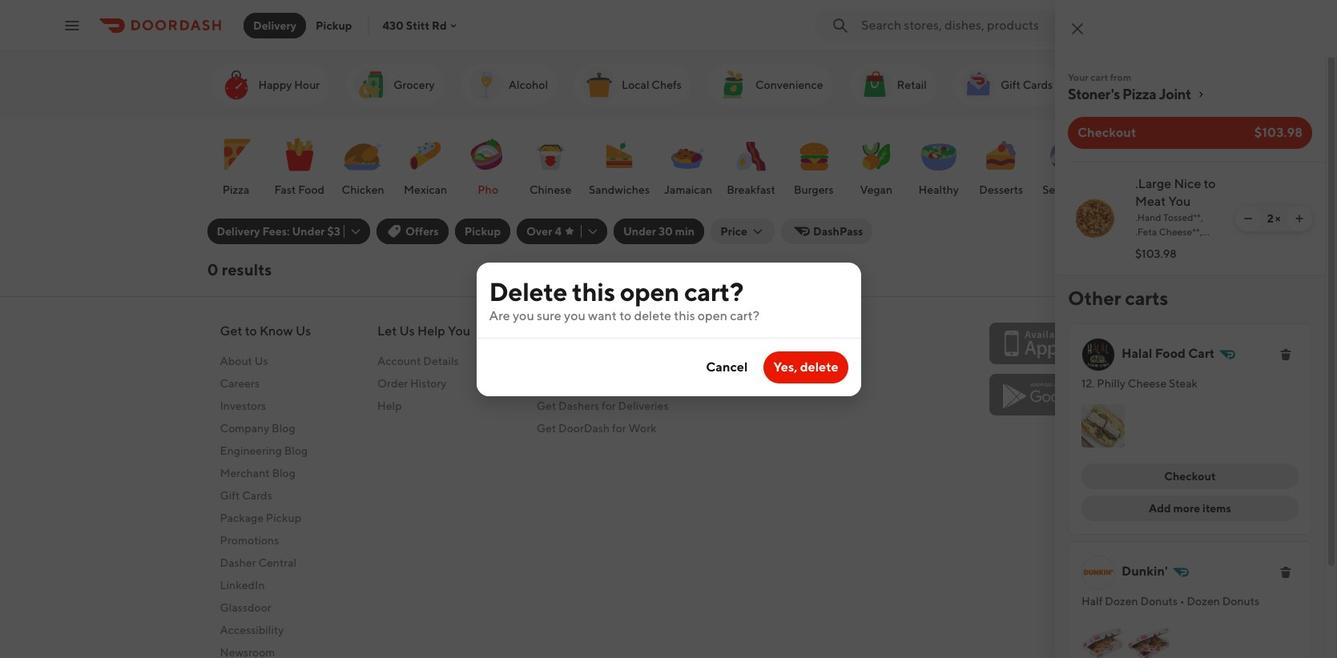 Task type: describe. For each thing, give the bounding box(es) containing it.
more
[[1173, 503, 1200, 515]]

1 vertical spatial gift cards
[[220, 490, 272, 502]]

delivery button
[[244, 12, 306, 38]]

you inside .large nice to meat you
[[1169, 194, 1191, 209]]

nice
[[1174, 176, 1201, 191]]

business
[[574, 324, 625, 339]]

doing
[[537, 324, 572, 339]]

1 vertical spatial you
[[448, 324, 470, 339]]

grocery link
[[346, 64, 444, 106]]

fees:
[[262, 225, 290, 238]]

company blog
[[220, 422, 295, 435]]

get for get to know us
[[220, 324, 242, 339]]

your
[[1068, 71, 1089, 83]]

offers button
[[376, 219, 448, 244]]

rd
[[432, 19, 447, 32]]

philly
[[1097, 377, 1126, 390]]

investors
[[220, 400, 266, 413]]

order
[[377, 377, 408, 390]]

4
[[555, 225, 562, 238]]

meat
[[1135, 194, 1166, 209]]

over 4 button
[[517, 219, 607, 244]]

desserts
[[979, 183, 1023, 196]]

1 vertical spatial cart?
[[730, 308, 760, 323]]

vegan
[[860, 183, 893, 196]]

chicken
[[342, 183, 384, 196]]

retail link
[[849, 64, 937, 106]]

0 vertical spatial pickup button
[[306, 12, 362, 38]]

stitt
[[406, 19, 430, 32]]

accessibility link
[[220, 623, 311, 639]]

half
[[1082, 595, 1103, 608]]

linkedin link
[[220, 578, 311, 594]]

get for get dashers for deliveries
[[537, 400, 556, 413]]

health
[[1127, 79, 1161, 91]]

details
[[423, 355, 459, 368]]

seafood
[[1043, 183, 1085, 196]]

blog for merchant blog
[[272, 467, 296, 480]]

delivery for delivery
[[253, 19, 296, 32]]

close image
[[1068, 19, 1087, 38]]

happy hour
[[258, 79, 320, 91]]

price button
[[711, 219, 775, 244]]

us for about us
[[255, 355, 268, 368]]

add one to cart image
[[1293, 212, 1306, 225]]

for for doordash
[[612, 422, 626, 435]]

engineering blog
[[220, 445, 308, 457]]

convenience image
[[714, 66, 752, 104]]

get dashers for deliveries link
[[537, 398, 669, 414]]

yes,
[[773, 359, 798, 375]]

central
[[258, 557, 297, 570]]

12. philly cheese steak
[[1082, 377, 1198, 390]]

fast food
[[274, 183, 325, 196]]

dashers
[[558, 400, 599, 413]]

local
[[622, 79, 649, 91]]

grocery
[[394, 79, 435, 91]]

order history link
[[377, 376, 470, 392]]

sure
[[537, 308, 562, 323]]

half dozen donuts image
[[1082, 623, 1125, 659]]

1 under from the left
[[292, 225, 325, 238]]

under 30 min
[[623, 225, 695, 238]]

let
[[377, 324, 397, 339]]

•
[[1180, 595, 1185, 608]]

hour
[[294, 79, 320, 91]]

get to know us
[[220, 324, 311, 339]]

other carts
[[1068, 287, 1168, 309]]

linkedin
[[220, 579, 265, 592]]

merchant blog
[[220, 467, 296, 480]]

delete saved cart image for dunkin'
[[1280, 567, 1292, 579]]

1 horizontal spatial gift cards
[[1001, 79, 1053, 91]]

carts
[[1125, 287, 1168, 309]]

happy
[[258, 79, 292, 91]]

0 horizontal spatial gift
[[220, 490, 240, 502]]

0 vertical spatial cards
[[1023, 79, 1053, 91]]

open menu image
[[62, 16, 82, 35]]

to inside delete this open cart? are you sure you want to delete this open cart?
[[619, 308, 632, 323]]

1 vertical spatial $103.98
[[1135, 248, 1177, 260]]

1 vertical spatial pickup button
[[455, 219, 510, 244]]

grocery image
[[352, 66, 390, 104]]

next button of carousel image
[[1122, 77, 1138, 93]]

pho
[[478, 183, 498, 196]]

local chefs link
[[574, 64, 691, 106]]

dasher central
[[220, 557, 297, 570]]

local chefs image
[[580, 66, 619, 104]]

next button of carousel image
[[1122, 156, 1138, 172]]

history
[[410, 377, 447, 390]]

items
[[1203, 503, 1231, 515]]

min
[[675, 225, 695, 238]]

0 vertical spatial $103.98
[[1255, 125, 1303, 140]]

dasher central link
[[220, 555, 311, 571]]

reset
[[1090, 264, 1120, 276]]

430 stitt rd
[[383, 19, 447, 32]]

12. philly cheese steak image
[[1082, 405, 1125, 448]]

cheese
[[1128, 377, 1167, 390]]

0 vertical spatial this
[[572, 276, 615, 306]]

reset button
[[1080, 257, 1130, 283]]

delete saved cart image for halal food cart
[[1280, 349, 1292, 361]]

add more items
[[1149, 503, 1231, 515]]

.large nice to meat you image
[[1071, 195, 1119, 243]]

12.
[[1082, 377, 1095, 390]]

0 horizontal spatial checkout
[[1078, 125, 1136, 140]]

0
[[207, 260, 218, 279]]

to inside .large nice to meat you
[[1204, 176, 1216, 191]]

0 vertical spatial open
[[620, 276, 679, 306]]

company
[[220, 422, 269, 435]]

0 results
[[207, 260, 272, 279]]

1 horizontal spatial this
[[674, 308, 695, 323]]

delivery fees: under $3
[[217, 225, 340, 238]]

cancel button
[[696, 351, 757, 383]]

0 vertical spatial gift cards link
[[953, 64, 1063, 106]]

package pickup link
[[220, 510, 311, 526]]

dozen donuts image
[[1128, 623, 1172, 659]]

blog for company blog
[[272, 422, 295, 435]]

alcohol link
[[461, 64, 558, 106]]

health link
[[1079, 64, 1171, 106]]

0 vertical spatial cart?
[[684, 276, 744, 306]]

1 horizontal spatial open
[[698, 308, 727, 323]]

health image
[[1085, 66, 1123, 104]]



Task type: locate. For each thing, give the bounding box(es) containing it.
blog up engineering blog link
[[272, 422, 295, 435]]

2 dozen from the left
[[1187, 595, 1220, 608]]

2 delete saved cart image from the top
[[1280, 567, 1292, 579]]

glassdoor
[[220, 602, 271, 615]]

gift up package
[[220, 490, 240, 502]]

2 ×
[[1267, 212, 1281, 225]]

under left 30 on the top
[[623, 225, 656, 238]]

dunkin'
[[1122, 564, 1168, 579]]

deliveries
[[618, 400, 669, 413]]

2 vertical spatial blog
[[272, 467, 296, 480]]

delete inside delete this open cart? are you sure you want to delete this open cart?
[[634, 308, 671, 323]]

get left the 'doordash'
[[537, 422, 556, 435]]

0 horizontal spatial $103.98
[[1135, 248, 1177, 260]]

1 donuts from the left
[[1141, 595, 1178, 608]]

get left dashers
[[537, 400, 556, 413]]

cancel
[[706, 359, 748, 375]]

us inside the 'about us' link
[[255, 355, 268, 368]]

×
[[1275, 212, 1281, 225]]

work
[[629, 422, 657, 435]]

steak
[[1169, 377, 1198, 390]]

to
[[1204, 176, 1216, 191], [619, 308, 632, 323], [245, 324, 257, 339]]

merchant blog link
[[220, 466, 311, 482]]

alcohol image
[[467, 66, 505, 104]]

1 horizontal spatial dozen
[[1187, 595, 1220, 608]]

joint
[[1159, 86, 1191, 103]]

gift cards link left your
[[953, 64, 1063, 106]]

pizza down from at the right top
[[1123, 86, 1156, 103]]

0 vertical spatial delivery
[[253, 19, 296, 32]]

half dozen donuts • dozen donuts
[[1082, 595, 1260, 608]]

1 horizontal spatial to
[[619, 308, 632, 323]]

1 vertical spatial checkout
[[1164, 470, 1216, 483]]

know
[[260, 324, 293, 339]]

1 horizontal spatial $103.98
[[1255, 125, 1303, 140]]

pickup right delivery button
[[316, 19, 352, 32]]

1 vertical spatial help
[[377, 400, 402, 413]]

.large nice to meat you
[[1135, 176, 1216, 209]]

us
[[296, 324, 311, 339], [399, 324, 415, 339], [255, 355, 268, 368]]

0 horizontal spatial gift cards
[[220, 490, 272, 502]]

0 horizontal spatial you
[[513, 308, 534, 323]]

0 horizontal spatial delete
[[634, 308, 671, 323]]

1 vertical spatial blog
[[284, 445, 308, 457]]

1 horizontal spatial help
[[417, 324, 445, 339]]

2 vertical spatial to
[[245, 324, 257, 339]]

retail image
[[855, 66, 894, 104]]

us for let us help you
[[399, 324, 415, 339]]

delivery for delivery fees: under $3
[[217, 225, 260, 238]]

for inside 'link'
[[602, 400, 616, 413]]

blog down engineering blog link
[[272, 467, 296, 480]]

gift cards down merchant
[[220, 490, 272, 502]]

get doordash for work link
[[537, 421, 669, 437]]

0 vertical spatial delete
[[634, 308, 671, 323]]

engineering blog link
[[220, 443, 311, 459]]

0 vertical spatial gift cards
[[1001, 79, 1053, 91]]

gift cards right gift cards image
[[1001, 79, 1053, 91]]

pickup button left 430
[[306, 12, 362, 38]]

dozen right half
[[1105, 595, 1138, 608]]

dozen right •
[[1187, 595, 1220, 608]]

1 vertical spatial delete
[[800, 359, 838, 375]]

1 horizontal spatial under
[[623, 225, 656, 238]]

1 vertical spatial food
[[1155, 346, 1186, 361]]

pickup up the promotions link
[[266, 512, 301, 525]]

1 vertical spatial for
[[612, 422, 626, 435]]

1 horizontal spatial us
[[296, 324, 311, 339]]

1 vertical spatial gift cards link
[[220, 488, 311, 504]]

0 vertical spatial help
[[417, 324, 445, 339]]

get doordash for work
[[537, 422, 657, 435]]

want
[[588, 308, 617, 323]]

pickup inside "link"
[[266, 512, 301, 525]]

0 horizontal spatial us
[[255, 355, 268, 368]]

delete this open cart? alert dialog
[[476, 262, 861, 396]]

0 horizontal spatial under
[[292, 225, 325, 238]]

jamaican
[[664, 183, 712, 196]]

us right know
[[296, 324, 311, 339]]

0 vertical spatial checkout
[[1078, 125, 1136, 140]]

0 horizontal spatial this
[[572, 276, 615, 306]]

1 vertical spatial delete saved cart image
[[1280, 567, 1292, 579]]

stoner's pizza joint
[[1068, 86, 1191, 103]]

you
[[513, 308, 534, 323], [564, 308, 586, 323]]

0 horizontal spatial cards
[[242, 490, 272, 502]]

cards down merchant blog
[[242, 490, 272, 502]]

remove one from cart image
[[1242, 212, 1255, 225]]

you up doing business
[[564, 308, 586, 323]]

add more items link
[[1082, 496, 1299, 522]]

1 horizontal spatial donuts
[[1222, 595, 1260, 608]]

blog for engineering blog
[[284, 445, 308, 457]]

help link
[[377, 398, 470, 414]]

1 vertical spatial pizza
[[222, 183, 249, 196]]

.large
[[1135, 176, 1172, 191]]

us up careers link
[[255, 355, 268, 368]]

1 vertical spatial to
[[619, 308, 632, 323]]

2 vertical spatial pickup
[[266, 512, 301, 525]]

gift cards link down merchant blog link at the bottom
[[220, 488, 311, 504]]

1 vertical spatial get
[[537, 400, 556, 413]]

1 horizontal spatial you
[[564, 308, 586, 323]]

430
[[383, 19, 404, 32]]

cards left your
[[1023, 79, 1053, 91]]

you
[[1169, 194, 1191, 209], [448, 324, 470, 339]]

pickup button down pho
[[455, 219, 510, 244]]

gift cards image
[[959, 66, 997, 104]]

local chefs
[[622, 79, 682, 91]]

get up the about
[[220, 324, 242, 339]]

to right want
[[619, 308, 632, 323]]

delivery up happy
[[253, 19, 296, 32]]

you up details
[[448, 324, 470, 339]]

food for fast
[[298, 183, 325, 196]]

help
[[417, 324, 445, 339], [377, 400, 402, 413]]

us right let
[[399, 324, 415, 339]]

add
[[1149, 503, 1171, 515]]

food for halal
[[1155, 346, 1186, 361]]

0 vertical spatial food
[[298, 183, 325, 196]]

0 vertical spatial pizza
[[1123, 86, 1156, 103]]

are
[[489, 308, 510, 323]]

you down the nice
[[1169, 194, 1191, 209]]

price
[[720, 225, 748, 238]]

1 delete saved cart image from the top
[[1280, 349, 1292, 361]]

about us link
[[220, 353, 311, 369]]

0 horizontal spatial dozen
[[1105, 595, 1138, 608]]

0 vertical spatial delete saved cart image
[[1280, 349, 1292, 361]]

0 horizontal spatial pickup
[[266, 512, 301, 525]]

under inside button
[[623, 225, 656, 238]]

1 vertical spatial gift
[[220, 490, 240, 502]]

1 horizontal spatial pickup button
[[455, 219, 510, 244]]

dashpass button
[[781, 219, 873, 244]]

1 you from the left
[[513, 308, 534, 323]]

open
[[620, 276, 679, 306], [698, 308, 727, 323]]

dashpass
[[813, 225, 863, 238]]

investors link
[[220, 398, 311, 414]]

to right the nice
[[1204, 176, 1216, 191]]

pickup down pho
[[464, 225, 501, 238]]

2 you from the left
[[564, 308, 586, 323]]

delete right yes,
[[800, 359, 838, 375]]

1 vertical spatial this
[[674, 308, 695, 323]]

under 30 min button
[[614, 219, 704, 244]]

1 horizontal spatial gift cards link
[[953, 64, 1063, 106]]

1 horizontal spatial food
[[1155, 346, 1186, 361]]

for
[[602, 400, 616, 413], [612, 422, 626, 435]]

checkout inside checkout button
[[1164, 470, 1216, 483]]

breakfast
[[727, 183, 775, 196]]

pizza left "fast" on the left top of page
[[222, 183, 249, 196]]

delivery left the 'fees:'
[[217, 225, 260, 238]]

sandwiches
[[589, 183, 650, 196]]

2 vertical spatial get
[[537, 422, 556, 435]]

happy hour image
[[217, 66, 255, 104]]

checkout button
[[1082, 464, 1299, 490]]

alcohol
[[509, 79, 548, 91]]

0 horizontal spatial gift cards link
[[220, 488, 311, 504]]

2 horizontal spatial to
[[1204, 176, 1216, 191]]

0 horizontal spatial you
[[448, 324, 470, 339]]

2 donuts from the left
[[1222, 595, 1260, 608]]

food right "fast" on the left top of page
[[298, 183, 325, 196]]

promotions
[[220, 534, 279, 547]]

delete inside button
[[800, 359, 838, 375]]

mexican
[[404, 183, 447, 196]]

glassdoor link
[[220, 600, 311, 616]]

doordash
[[558, 422, 610, 435]]

stoner's
[[1068, 86, 1120, 103]]

1 horizontal spatial you
[[1169, 194, 1191, 209]]

delete saved cart image
[[1280, 349, 1292, 361], [1280, 567, 1292, 579]]

0 vertical spatial pickup
[[316, 19, 352, 32]]

account details link
[[377, 353, 470, 369]]

company blog link
[[220, 421, 311, 437]]

checkout up next button of carousel image on the top
[[1078, 125, 1136, 140]]

you right are
[[513, 308, 534, 323]]

checkout
[[1078, 125, 1136, 140], [1164, 470, 1216, 483]]

430 stitt rd button
[[383, 19, 460, 32]]

for left the work
[[612, 422, 626, 435]]

under left $3
[[292, 225, 325, 238]]

cart
[[1091, 71, 1108, 83]]

cart? down price
[[684, 276, 744, 306]]

0 horizontal spatial pizza
[[222, 183, 249, 196]]

delivery
[[253, 19, 296, 32], [217, 225, 260, 238]]

add more items button
[[1082, 496, 1299, 522]]

2 horizontal spatial us
[[399, 324, 415, 339]]

offers
[[405, 225, 439, 238]]

package
[[220, 512, 264, 525]]

1 horizontal spatial pickup
[[316, 19, 352, 32]]

yes, delete button
[[764, 351, 848, 383]]

account details
[[377, 355, 459, 368]]

0 vertical spatial get
[[220, 324, 242, 339]]

0 horizontal spatial donuts
[[1141, 595, 1178, 608]]

blog up merchant blog link at the bottom
[[284, 445, 308, 457]]

delivery inside button
[[253, 19, 296, 32]]

delete right want
[[634, 308, 671, 323]]

over 4
[[526, 225, 562, 238]]

get
[[220, 324, 242, 339], [537, 400, 556, 413], [537, 422, 556, 435]]

0 horizontal spatial pickup button
[[306, 12, 362, 38]]

1 vertical spatial pickup
[[464, 225, 501, 238]]

pickup
[[316, 19, 352, 32], [464, 225, 501, 238], [266, 512, 301, 525]]

1 dozen from the left
[[1105, 595, 1138, 608]]

donuts right •
[[1222, 595, 1260, 608]]

1 horizontal spatial gift
[[1001, 79, 1021, 91]]

yes, delete
[[773, 359, 838, 375]]

0 vertical spatial you
[[1169, 194, 1191, 209]]

about us
[[220, 355, 268, 368]]

open up cancel
[[698, 308, 727, 323]]

help up account details link
[[417, 324, 445, 339]]

doing business
[[537, 324, 625, 339]]

1 horizontal spatial pizza
[[1123, 86, 1156, 103]]

delete
[[489, 276, 567, 306]]

checkout up add more items button
[[1164, 470, 1216, 483]]

account
[[377, 355, 421, 368]]

1 vertical spatial delivery
[[217, 225, 260, 238]]

$3
[[327, 225, 340, 238]]

dasher
[[220, 557, 256, 570]]

for up get doordash for work link
[[602, 400, 616, 413]]

0 vertical spatial to
[[1204, 176, 1216, 191]]

1 horizontal spatial cards
[[1023, 79, 1053, 91]]

help down the order
[[377, 400, 402, 413]]

cart? up cancel
[[730, 308, 760, 323]]

0 horizontal spatial help
[[377, 400, 402, 413]]

0 vertical spatial blog
[[272, 422, 295, 435]]

1 vertical spatial open
[[698, 308, 727, 323]]

0 vertical spatial for
[[602, 400, 616, 413]]

soup
[[1113, 183, 1140, 196]]

to left know
[[245, 324, 257, 339]]

0 horizontal spatial food
[[298, 183, 325, 196]]

0 horizontal spatial open
[[620, 276, 679, 306]]

1 horizontal spatial delete
[[800, 359, 838, 375]]

food left cart
[[1155, 346, 1186, 361]]

get for get doordash for work
[[537, 422, 556, 435]]

halal
[[1122, 346, 1152, 361]]

2 horizontal spatial pickup
[[464, 225, 501, 238]]

1 vertical spatial cards
[[242, 490, 272, 502]]

accessibility
[[220, 624, 284, 637]]

about
[[220, 355, 252, 368]]

get inside 'link'
[[537, 400, 556, 413]]

0 vertical spatial gift
[[1001, 79, 1021, 91]]

donuts left •
[[1141, 595, 1178, 608]]

chefs
[[652, 79, 682, 91]]

0 horizontal spatial to
[[245, 324, 257, 339]]

1 horizontal spatial checkout
[[1164, 470, 1216, 483]]

package pickup
[[220, 512, 301, 525]]

results
[[222, 260, 272, 279]]

gift right gift cards image
[[1001, 79, 1021, 91]]

open down under 30 min button
[[620, 276, 679, 306]]

gift
[[1001, 79, 1021, 91], [220, 490, 240, 502]]

for for dashers
[[602, 400, 616, 413]]

2 under from the left
[[623, 225, 656, 238]]



Task type: vqa. For each thing, say whether or not it's contained in the screenshot.
top Delivery
yes



